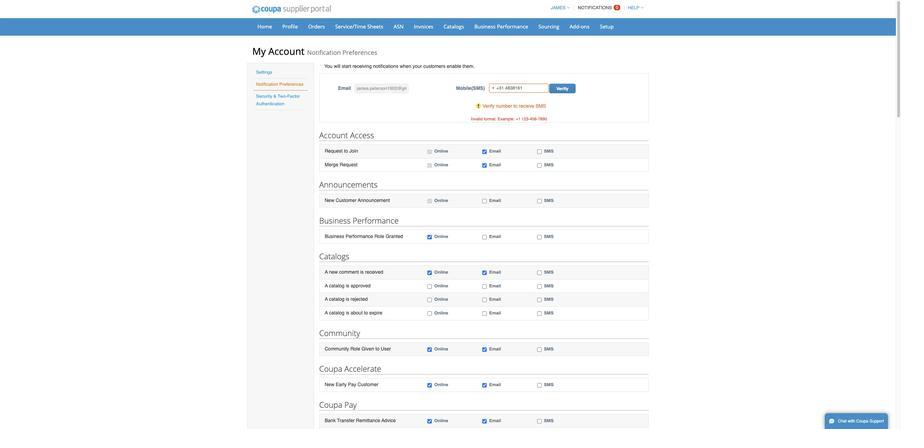 Task type: vqa. For each thing, say whether or not it's contained in the screenshot.
THE BY
no



Task type: describe. For each thing, give the bounding box(es) containing it.
asn
[[394, 23, 404, 30]]

notifications
[[578, 5, 612, 10]]

2 vertical spatial performance
[[346, 234, 373, 239]]

profile link
[[278, 21, 302, 32]]

about
[[351, 310, 363, 316]]

join
[[349, 148, 358, 154]]

account access
[[319, 130, 374, 141]]

coupa for coupa pay
[[319, 399, 342, 410]]

email for a catalog is about to expire
[[489, 311, 501, 316]]

is for rejected
[[346, 297, 349, 302]]

0 vertical spatial account
[[268, 45, 305, 58]]

to left join
[[344, 148, 348, 154]]

sms for business performance role granted
[[544, 234, 554, 239]]

is for approved
[[346, 283, 349, 289]]

123-
[[522, 117, 530, 122]]

notifications 0
[[578, 5, 618, 10]]

0 horizontal spatial notification
[[256, 82, 278, 87]]

you will start receiving notifications when your customers enable them.
[[324, 64, 475, 69]]

email for a new comment is received
[[489, 270, 501, 275]]

to left recieve
[[514, 103, 518, 109]]

1 vertical spatial request
[[340, 162, 358, 167]]

bank transfer remittance advice
[[325, 418, 396, 424]]

help link
[[625, 5, 644, 10]]

coupa accelerate
[[319, 364, 381, 375]]

email for merge request
[[489, 162, 501, 167]]

james link
[[548, 5, 570, 10]]

1 vertical spatial preferences
[[279, 82, 303, 87]]

sms for merge request
[[544, 162, 554, 167]]

approved
[[351, 283, 371, 289]]

a new comment is received
[[325, 270, 383, 275]]

sms for bank transfer remittance advice
[[544, 418, 554, 424]]

setup
[[600, 23, 614, 30]]

accelerate
[[344, 364, 381, 375]]

verify for verify
[[556, 86, 569, 91]]

0 vertical spatial business performance
[[474, 23, 528, 30]]

when
[[400, 64, 411, 69]]

sheets
[[367, 23, 383, 30]]

settings link
[[256, 70, 272, 75]]

a catalog is about to expire
[[325, 310, 383, 316]]

security
[[256, 94, 272, 99]]

new for new customer announcement
[[325, 198, 334, 203]]

sms for a catalog is rejected
[[544, 297, 554, 302]]

a for a catalog is rejected
[[325, 297, 328, 302]]

invalid
[[471, 117, 483, 122]]

home
[[257, 23, 272, 30]]

advice
[[382, 418, 396, 424]]

expire
[[369, 310, 383, 316]]

&
[[273, 94, 276, 99]]

new for new early pay customer
[[325, 382, 334, 388]]

request to join
[[325, 148, 358, 154]]

email for new customer announcement
[[489, 198, 501, 203]]

asn link
[[389, 21, 408, 32]]

settings
[[256, 70, 272, 75]]

to left user in the bottom left of the page
[[376, 346, 380, 352]]

sms for a catalog is about to expire
[[544, 311, 554, 316]]

add-ons
[[570, 23, 590, 30]]

them.
[[463, 64, 475, 69]]

notification preferences
[[256, 82, 303, 87]]

0 vertical spatial catalogs
[[444, 23, 464, 30]]

email for business performance role granted
[[489, 234, 501, 239]]

sms for request to join
[[544, 149, 554, 154]]

catalogs link
[[439, 21, 469, 32]]

sms for community role given to user
[[544, 347, 554, 352]]

receiving
[[353, 64, 372, 69]]

access
[[350, 130, 374, 141]]

service/time sheets
[[335, 23, 383, 30]]

home link
[[253, 21, 277, 32]]

notifications
[[373, 64, 399, 69]]

sourcing link
[[534, 21, 564, 32]]

online for merge request
[[434, 162, 448, 167]]

email for new early pay customer
[[489, 382, 501, 388]]

community role given to user
[[325, 346, 391, 352]]

start
[[342, 64, 351, 69]]

security & two-factor authentication
[[256, 94, 300, 106]]

your
[[413, 64, 422, 69]]

business performance role granted
[[325, 234, 403, 239]]

1 vertical spatial business
[[319, 215, 351, 226]]

merge
[[325, 162, 338, 167]]

my account notification preferences
[[252, 45, 377, 58]]

recieve
[[519, 103, 534, 109]]

new
[[329, 270, 338, 275]]

rejected
[[351, 297, 368, 302]]

my
[[252, 45, 266, 58]]

granted
[[386, 234, 403, 239]]

1 vertical spatial pay
[[344, 399, 357, 410]]

coupa pay
[[319, 399, 357, 410]]

support
[[870, 419, 884, 424]]

enable
[[447, 64, 461, 69]]

a for a catalog is approved
[[325, 283, 328, 289]]

invoices link
[[410, 21, 438, 32]]

online for request to join
[[434, 149, 448, 154]]

sms for new early pay customer
[[544, 382, 554, 388]]

0 vertical spatial business
[[474, 23, 496, 30]]

add-ons link
[[565, 21, 594, 32]]

coupa supplier portal image
[[247, 1, 336, 18]]

+31 6 12345678 text field
[[489, 84, 549, 93]]

example:
[[498, 117, 515, 122]]

user
[[381, 346, 391, 352]]

sourcing
[[539, 23, 559, 30]]

1 vertical spatial performance
[[353, 215, 399, 226]]

a for a new comment is received
[[325, 270, 328, 275]]

number
[[496, 103, 512, 109]]

online for community role given to user
[[434, 347, 448, 352]]

format.
[[484, 117, 497, 122]]

online for a new comment is received
[[434, 270, 448, 275]]

authentication
[[256, 101, 284, 106]]

early
[[336, 382, 347, 388]]

mobile(sms)
[[456, 85, 485, 91]]

given
[[362, 346, 374, 352]]

with
[[848, 419, 855, 424]]

two-
[[278, 94, 287, 99]]

online for new customer announcement
[[434, 198, 448, 203]]

online for business performance role granted
[[434, 234, 448, 239]]

a catalog is rejected
[[325, 297, 368, 302]]

1 vertical spatial account
[[319, 130, 348, 141]]

will
[[334, 64, 341, 69]]

to right about
[[364, 310, 368, 316]]



Task type: locate. For each thing, give the bounding box(es) containing it.
1 vertical spatial role
[[350, 346, 360, 352]]

transfer
[[337, 418, 355, 424]]

email for request to join
[[489, 149, 501, 154]]

pay right early
[[348, 382, 356, 388]]

you
[[324, 64, 333, 69]]

catalog down a catalog is rejected
[[329, 310, 345, 316]]

is left approved
[[346, 283, 349, 289]]

preferences up "receiving"
[[343, 48, 377, 57]]

is for about
[[346, 310, 349, 316]]

verify number to recieve sms
[[483, 103, 546, 109]]

0 horizontal spatial verify
[[483, 103, 495, 109]]

navigation
[[548, 1, 644, 14]]

0 horizontal spatial account
[[268, 45, 305, 58]]

coupa
[[319, 364, 342, 375], [319, 399, 342, 410], [856, 419, 869, 424]]

preferences
[[343, 48, 377, 57], [279, 82, 303, 87]]

customers
[[423, 64, 446, 69]]

0 vertical spatial community
[[319, 328, 360, 339]]

1 new from the top
[[325, 198, 334, 203]]

notification
[[307, 48, 341, 57], [256, 82, 278, 87]]

3 catalog from the top
[[329, 310, 345, 316]]

1 vertical spatial notification
[[256, 82, 278, 87]]

sms for a new comment is received
[[544, 270, 554, 275]]

1 a from the top
[[325, 270, 328, 275]]

announcements
[[319, 179, 378, 190]]

notification down settings link
[[256, 82, 278, 87]]

navigation containing notifications 0
[[548, 1, 644, 14]]

chat with coupa support
[[838, 419, 884, 424]]

0 vertical spatial customer
[[336, 198, 357, 203]]

business performance
[[474, 23, 528, 30], [319, 215, 399, 226]]

account up request to join
[[319, 130, 348, 141]]

11 online from the top
[[434, 418, 448, 424]]

0 vertical spatial coupa
[[319, 364, 342, 375]]

0 vertical spatial new
[[325, 198, 334, 203]]

a up a catalog is rejected
[[325, 283, 328, 289]]

help
[[628, 5, 640, 10]]

2 online from the top
[[434, 162, 448, 167]]

0 vertical spatial request
[[325, 148, 343, 154]]

verify for verify number to recieve sms
[[483, 103, 495, 109]]

is
[[360, 270, 364, 275], [346, 283, 349, 289], [346, 297, 349, 302], [346, 310, 349, 316]]

service/time
[[335, 23, 366, 30]]

new left early
[[325, 382, 334, 388]]

role
[[374, 234, 384, 239], [350, 346, 360, 352]]

7 online from the top
[[434, 297, 448, 302]]

catalogs right 'invoices' link
[[444, 23, 464, 30]]

catalog down new
[[329, 283, 345, 289]]

online for a catalog is rejected
[[434, 297, 448, 302]]

online for a catalog is approved
[[434, 284, 448, 289]]

1 vertical spatial coupa
[[319, 399, 342, 410]]

a
[[325, 270, 328, 275], [325, 283, 328, 289], [325, 297, 328, 302], [325, 310, 328, 316]]

email
[[338, 85, 351, 91], [489, 149, 501, 154], [489, 162, 501, 167], [489, 198, 501, 203], [489, 234, 501, 239], [489, 270, 501, 275], [489, 284, 501, 289], [489, 297, 501, 302], [489, 311, 501, 316], [489, 347, 501, 352], [489, 382, 501, 388], [489, 418, 501, 424]]

verify
[[556, 86, 569, 91], [483, 103, 495, 109]]

preferences up "factor"
[[279, 82, 303, 87]]

business
[[474, 23, 496, 30], [319, 215, 351, 226], [325, 234, 344, 239]]

sms for new customer announcement
[[544, 198, 554, 203]]

role left granted
[[374, 234, 384, 239]]

is left rejected in the bottom of the page
[[346, 297, 349, 302]]

community up community role given to user
[[319, 328, 360, 339]]

1 horizontal spatial role
[[374, 234, 384, 239]]

2 a from the top
[[325, 283, 328, 289]]

7890
[[538, 117, 547, 122]]

10 online from the top
[[434, 382, 448, 388]]

1 horizontal spatial business performance
[[474, 23, 528, 30]]

invalid format. example: +1 123-456-7890
[[471, 117, 547, 122]]

customer down accelerate
[[358, 382, 378, 388]]

a catalog is approved
[[325, 283, 371, 289]]

0 horizontal spatial customer
[[336, 198, 357, 203]]

chat
[[838, 419, 847, 424]]

3 online from the top
[[434, 198, 448, 203]]

new down announcements
[[325, 198, 334, 203]]

None checkbox
[[428, 150, 432, 154], [537, 150, 542, 154], [428, 163, 432, 168], [482, 163, 487, 168], [537, 163, 542, 168], [428, 199, 432, 204], [482, 199, 487, 204], [482, 235, 487, 240], [537, 235, 542, 240], [537, 271, 542, 275], [428, 285, 432, 289], [482, 285, 487, 289], [428, 298, 432, 303], [482, 312, 487, 316], [537, 312, 542, 316], [428, 348, 432, 352], [482, 348, 487, 352], [537, 348, 542, 352], [482, 384, 487, 388], [537, 384, 542, 388], [428, 419, 432, 424], [482, 419, 487, 424], [537, 419, 542, 424], [428, 150, 432, 154], [537, 150, 542, 154], [428, 163, 432, 168], [482, 163, 487, 168], [537, 163, 542, 168], [428, 199, 432, 204], [482, 199, 487, 204], [482, 235, 487, 240], [537, 235, 542, 240], [537, 271, 542, 275], [428, 285, 432, 289], [482, 285, 487, 289], [428, 298, 432, 303], [482, 312, 487, 316], [537, 312, 542, 316], [428, 348, 432, 352], [482, 348, 487, 352], [537, 348, 542, 352], [482, 384, 487, 388], [537, 384, 542, 388], [428, 419, 432, 424], [482, 419, 487, 424], [537, 419, 542, 424]]

0 horizontal spatial business performance
[[319, 215, 399, 226]]

catalog for a catalog is about to expire
[[329, 310, 345, 316]]

profile
[[282, 23, 298, 30]]

5 online from the top
[[434, 270, 448, 275]]

sms for a catalog is approved
[[544, 284, 554, 289]]

is left about
[[346, 310, 349, 316]]

0 horizontal spatial preferences
[[279, 82, 303, 87]]

community for community
[[319, 328, 360, 339]]

9 online from the top
[[434, 347, 448, 352]]

coupa for coupa accelerate
[[319, 364, 342, 375]]

pay
[[348, 382, 356, 388], [344, 399, 357, 410]]

notification up you in the left top of the page
[[307, 48, 341, 57]]

4 a from the top
[[325, 310, 328, 316]]

catalog
[[329, 283, 345, 289], [329, 297, 345, 302], [329, 310, 345, 316]]

preferences inside my account notification preferences
[[343, 48, 377, 57]]

1 vertical spatial catalog
[[329, 297, 345, 302]]

notification inside my account notification preferences
[[307, 48, 341, 57]]

a left new
[[325, 270, 328, 275]]

account
[[268, 45, 305, 58], [319, 130, 348, 141]]

1 horizontal spatial verify
[[556, 86, 569, 91]]

a down a catalog is rejected
[[325, 310, 328, 316]]

bank
[[325, 418, 336, 424]]

0 vertical spatial catalog
[[329, 283, 345, 289]]

comment
[[339, 270, 359, 275]]

Telephone country code field
[[490, 84, 496, 92]]

1 horizontal spatial customer
[[358, 382, 378, 388]]

request down join
[[340, 162, 358, 167]]

online for new early pay customer
[[434, 382, 448, 388]]

customer
[[336, 198, 357, 203], [358, 382, 378, 388]]

0 vertical spatial preferences
[[343, 48, 377, 57]]

456-
[[530, 117, 538, 122]]

setup link
[[596, 21, 618, 32]]

0 horizontal spatial role
[[350, 346, 360, 352]]

chat with coupa support button
[[825, 414, 888, 429]]

new
[[325, 198, 334, 203], [325, 382, 334, 388]]

1 vertical spatial customer
[[358, 382, 378, 388]]

0 vertical spatial role
[[374, 234, 384, 239]]

new customer announcement
[[325, 198, 390, 203]]

None text field
[[355, 84, 409, 93]]

performance inside business performance link
[[497, 23, 528, 30]]

2 vertical spatial business
[[325, 234, 344, 239]]

a down the a catalog is approved
[[325, 297, 328, 302]]

1 vertical spatial new
[[325, 382, 334, 388]]

account down profile link
[[268, 45, 305, 58]]

email for bank transfer remittance advice
[[489, 418, 501, 424]]

1 vertical spatial community
[[325, 346, 349, 352]]

verify inside button
[[556, 86, 569, 91]]

1 horizontal spatial preferences
[[343, 48, 377, 57]]

community
[[319, 328, 360, 339], [325, 346, 349, 352]]

2 new from the top
[[325, 382, 334, 388]]

ons
[[581, 23, 590, 30]]

community for community role given to user
[[325, 346, 349, 352]]

new early pay customer
[[325, 382, 378, 388]]

received
[[365, 270, 383, 275]]

email for a catalog is rejected
[[489, 297, 501, 302]]

email for a catalog is approved
[[489, 284, 501, 289]]

notification preferences link
[[256, 82, 303, 87]]

catalog down the a catalog is approved
[[329, 297, 345, 302]]

service/time sheets link
[[331, 21, 388, 32]]

1 horizontal spatial catalogs
[[444, 23, 464, 30]]

role left given
[[350, 346, 360, 352]]

james
[[551, 5, 566, 10]]

online for bank transfer remittance advice
[[434, 418, 448, 424]]

3 a from the top
[[325, 297, 328, 302]]

None checkbox
[[482, 150, 487, 154], [537, 199, 542, 204], [428, 235, 432, 240], [428, 271, 432, 275], [482, 271, 487, 275], [537, 285, 542, 289], [482, 298, 487, 303], [537, 298, 542, 303], [428, 312, 432, 316], [428, 384, 432, 388], [482, 150, 487, 154], [537, 199, 542, 204], [428, 235, 432, 240], [428, 271, 432, 275], [482, 271, 487, 275], [537, 285, 542, 289], [482, 298, 487, 303], [537, 298, 542, 303], [428, 312, 432, 316], [428, 384, 432, 388]]

1 online from the top
[[434, 149, 448, 154]]

1 vertical spatial catalogs
[[319, 251, 349, 262]]

orders link
[[304, 21, 329, 32]]

business performance link
[[470, 21, 533, 32]]

0 vertical spatial notification
[[307, 48, 341, 57]]

0 vertical spatial pay
[[348, 382, 356, 388]]

customer down announcements
[[336, 198, 357, 203]]

coupa up early
[[319, 364, 342, 375]]

+1
[[516, 117, 521, 122]]

orders
[[308, 23, 325, 30]]

coupa inside button
[[856, 419, 869, 424]]

0 vertical spatial verify
[[556, 86, 569, 91]]

1 catalog from the top
[[329, 283, 345, 289]]

catalogs up new
[[319, 251, 349, 262]]

2 vertical spatial coupa
[[856, 419, 869, 424]]

is left received
[[360, 270, 364, 275]]

factor
[[287, 94, 300, 99]]

2 vertical spatial catalog
[[329, 310, 345, 316]]

community up coupa accelerate
[[325, 346, 349, 352]]

0 horizontal spatial catalogs
[[319, 251, 349, 262]]

2 catalog from the top
[[329, 297, 345, 302]]

0 vertical spatial performance
[[497, 23, 528, 30]]

1 horizontal spatial notification
[[307, 48, 341, 57]]

verify button
[[549, 84, 576, 93]]

6 online from the top
[[434, 284, 448, 289]]

announcement
[[358, 198, 390, 203]]

telephone country code image
[[492, 88, 494, 89]]

1 vertical spatial verify
[[483, 103, 495, 109]]

catalog for a catalog is approved
[[329, 283, 345, 289]]

coupa right with
[[856, 419, 869, 424]]

merge request
[[325, 162, 358, 167]]

1 vertical spatial business performance
[[319, 215, 399, 226]]

security & two-factor authentication link
[[256, 94, 300, 106]]

request up merge
[[325, 148, 343, 154]]

remittance
[[356, 418, 380, 424]]

coupa up bank
[[319, 399, 342, 410]]

a for a catalog is about to expire
[[325, 310, 328, 316]]

4 online from the top
[[434, 234, 448, 239]]

pay up transfer
[[344, 399, 357, 410]]

1 horizontal spatial account
[[319, 130, 348, 141]]

invoices
[[414, 23, 433, 30]]

email for community role given to user
[[489, 347, 501, 352]]

8 online from the top
[[434, 311, 448, 316]]

catalog for a catalog is rejected
[[329, 297, 345, 302]]

online for a catalog is about to expire
[[434, 311, 448, 316]]



